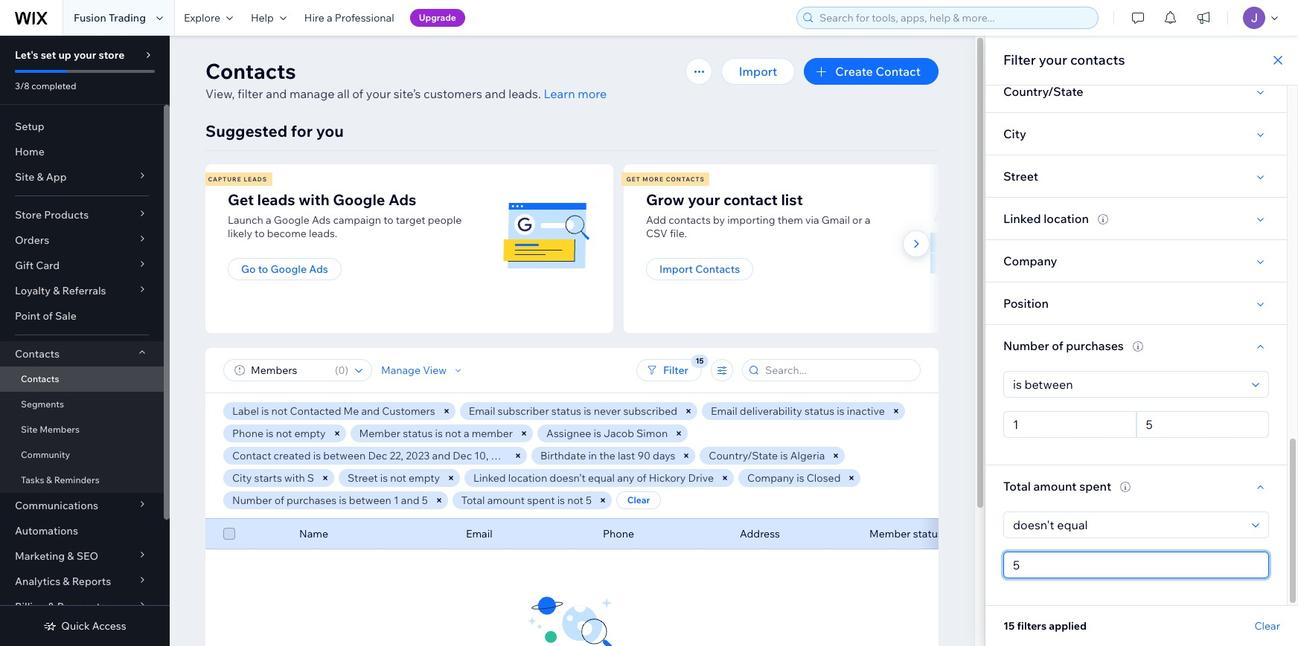 Task type: vqa. For each thing, say whether or not it's contained in the screenshot.
middle Content
no



Task type: describe. For each thing, give the bounding box(es) containing it.
location for linked location
[[1044, 211, 1089, 226]]

1 vertical spatial contact
[[232, 450, 271, 463]]

view
[[423, 364, 447, 377]]

clear for top clear "button"
[[627, 495, 650, 506]]

segments link
[[0, 392, 164, 418]]

& for tasks
[[46, 475, 52, 486]]

& for loyalty
[[53, 284, 60, 298]]

more
[[643, 176, 664, 183]]

billing
[[15, 601, 46, 614]]

empty for phone is not empty
[[294, 427, 326, 441]]

not down the doesn't
[[567, 494, 583, 508]]

app
[[46, 170, 67, 184]]

name
[[299, 528, 328, 541]]

your inside contacts view, filter and manage all of your site's customers and leads. learn more
[[366, 86, 391, 101]]

0
[[338, 364, 345, 377]]

manage view button
[[381, 364, 465, 377]]

(
[[335, 364, 338, 377]]

of for number of purchases
[[1052, 339, 1063, 354]]

street for street
[[1003, 169, 1038, 184]]

store
[[15, 208, 42, 222]]

products
[[44, 208, 89, 222]]

gift card button
[[0, 253, 164, 278]]

is down "customers"
[[435, 427, 443, 441]]

Search... field
[[761, 360, 916, 381]]

1 5 from the left
[[422, 494, 428, 508]]

site & app button
[[0, 164, 164, 190]]

drive
[[688, 472, 714, 485]]

by
[[713, 214, 725, 227]]

2 5 from the left
[[586, 494, 592, 508]]

& for billing
[[48, 601, 55, 614]]

leads
[[257, 191, 295, 209]]

applied
[[1049, 620, 1087, 633]]

sidebar element
[[0, 36, 170, 647]]

0 vertical spatial contacts
[[1070, 51, 1125, 68]]

gift
[[15, 259, 34, 272]]

country/state for country/state
[[1003, 84, 1083, 99]]

email subscriber status is never subscribed
[[469, 405, 677, 418]]

import contacts
[[659, 263, 740, 276]]

member for member status is not a member
[[359, 427, 400, 441]]

linked location
[[1003, 211, 1089, 226]]

total for total amount spent
[[1003, 479, 1031, 494]]

create contact button
[[804, 58, 939, 85]]

birthdate
[[540, 450, 586, 463]]

last
[[618, 450, 635, 463]]

1 vertical spatial between
[[349, 494, 391, 508]]

email deliverability status is inactive
[[711, 405, 885, 418]]

is left 'closed'
[[797, 472, 804, 485]]

0 vertical spatial ads
[[389, 191, 416, 209]]

of for point of sale
[[43, 310, 53, 323]]

assignee
[[546, 427, 591, 441]]

site members link
[[0, 418, 164, 443]]

amount for total amount spent
[[1034, 479, 1077, 494]]

orders button
[[0, 228, 164, 253]]

Search for tools, apps, help & more... field
[[815, 7, 1093, 28]]

s
[[307, 472, 314, 485]]

seo
[[76, 550, 98, 563]]

referrals
[[62, 284, 106, 298]]

filter for filter your contacts
[[1003, 51, 1036, 68]]

leads. inside get leads with google ads launch a google ads campaign to target people likely to become leads.
[[309, 227, 337, 240]]

total for total amount spent is not 5
[[461, 494, 485, 508]]

import contacts button
[[646, 258, 753, 281]]

is down the doesn't
[[557, 494, 565, 508]]

birthdate in the last 90 days
[[540, 450, 675, 463]]

me
[[344, 405, 359, 418]]

country/state is algeria
[[709, 450, 825, 463]]

your inside grow your contact list add contacts by importing them via gmail or a csv file.
[[688, 191, 720, 209]]

phone for phone
[[603, 528, 634, 541]]

starts
[[254, 472, 282, 485]]

To number field
[[1141, 412, 1264, 438]]

amount for total amount spent is not 5
[[487, 494, 525, 508]]

0 vertical spatial clear button
[[616, 492, 661, 510]]

add
[[646, 214, 666, 227]]

number of purchases is between 1 and 5
[[232, 494, 428, 508]]

quick
[[61, 620, 90, 633]]

number for number of purchases is between 1 and 5
[[232, 494, 272, 508]]

site for site members
[[21, 424, 38, 435]]

filter for filter
[[663, 364, 689, 377]]

card
[[36, 259, 60, 272]]

select an option field for number of purchases
[[1009, 372, 1248, 397]]

fusion
[[74, 11, 106, 25]]

home
[[15, 145, 44, 159]]

1 vertical spatial google
[[274, 214, 310, 227]]

contacts inside button
[[695, 263, 740, 276]]

payments
[[57, 601, 106, 614]]

email down total amount spent is not 5
[[466, 528, 492, 541]]

trading
[[109, 11, 146, 25]]

to left target
[[383, 214, 393, 227]]

is up starts
[[266, 427, 274, 441]]

label
[[232, 405, 259, 418]]

go to google ads
[[241, 263, 328, 276]]

assignee is jacob simon
[[546, 427, 668, 441]]

import button
[[721, 58, 795, 85]]

filter button
[[636, 360, 702, 382]]

become
[[267, 227, 307, 240]]

a right hire
[[327, 11, 332, 25]]

10,
[[474, 450, 489, 463]]

ads inside button
[[309, 263, 328, 276]]

people
[[428, 214, 462, 227]]

members
[[40, 424, 80, 435]]

learn
[[544, 86, 575, 101]]

not for label is not contacted me and customers
[[271, 405, 288, 418]]

campaign
[[333, 214, 381, 227]]

member for member status
[[869, 528, 911, 541]]

15
[[1003, 620, 1015, 633]]

2 dec from the left
[[453, 450, 472, 463]]

is left the inactive
[[837, 405, 845, 418]]

From number field
[[1009, 412, 1131, 438]]

billing & payments
[[15, 601, 106, 614]]

manage view
[[381, 364, 447, 377]]

let's
[[15, 48, 38, 62]]

for
[[291, 121, 313, 141]]

via
[[805, 214, 819, 227]]

in
[[588, 450, 597, 463]]

completed
[[31, 80, 76, 92]]

tasks
[[21, 475, 44, 486]]

point
[[15, 310, 40, 323]]

let's set up your store
[[15, 48, 125, 62]]

marketing
[[15, 550, 65, 563]]

capture
[[208, 176, 242, 183]]

contacts inside grow your contact list add contacts by importing them via gmail or a csv file.
[[669, 214, 711, 227]]

not for phone is not empty
[[276, 427, 292, 441]]

address
[[740, 528, 780, 541]]

1 horizontal spatial clear button
[[1255, 620, 1280, 633]]

marketing & seo button
[[0, 544, 164, 569]]

hire
[[304, 11, 324, 25]]

set
[[41, 48, 56, 62]]

likely
[[228, 227, 252, 240]]

create
[[835, 64, 873, 79]]

list
[[781, 191, 803, 209]]

to right likely
[[255, 227, 265, 240]]

upgrade button
[[410, 9, 465, 27]]

days
[[653, 450, 675, 463]]

leads. inside contacts view, filter and manage all of your site's customers and leads. learn more
[[509, 86, 541, 101]]

orders
[[15, 234, 49, 247]]



Task type: locate. For each thing, give the bounding box(es) containing it.
0 vertical spatial location
[[1044, 211, 1089, 226]]

& inside loyalty & referrals dropdown button
[[53, 284, 60, 298]]

0 horizontal spatial leads.
[[309, 227, 337, 240]]

city for city starts with s
[[232, 472, 252, 485]]

0 horizontal spatial spent
[[527, 494, 555, 508]]

0 horizontal spatial location
[[508, 472, 547, 485]]

phone for phone is not empty
[[232, 427, 263, 441]]

site & app
[[15, 170, 67, 184]]

& inside billing & payments popup button
[[48, 601, 55, 614]]

contacts inside popup button
[[15, 348, 60, 361]]

0 vertical spatial country/state
[[1003, 84, 1083, 99]]

1 horizontal spatial 5
[[586, 494, 592, 508]]

0 horizontal spatial country/state
[[709, 450, 778, 463]]

spent down from number field
[[1079, 479, 1111, 494]]

0 horizontal spatial dec
[[368, 450, 387, 463]]

1 horizontal spatial linked
[[1003, 211, 1041, 226]]

country/state up drive
[[709, 450, 778, 463]]

filter your contacts
[[1003, 51, 1125, 68]]

and right me on the bottom
[[361, 405, 380, 418]]

1 horizontal spatial number
[[1003, 339, 1049, 354]]

and right 1
[[401, 494, 419, 508]]

sale
[[55, 310, 77, 323]]

empty
[[294, 427, 326, 441], [409, 472, 440, 485]]

help
[[251, 11, 274, 25]]

2023 right 22,
[[406, 450, 430, 463]]

contact inside button
[[876, 64, 921, 79]]

1 vertical spatial clear button
[[1255, 620, 1280, 633]]

upgrade
[[419, 12, 456, 23]]

0 vertical spatial linked
[[1003, 211, 1041, 226]]

1 horizontal spatial spent
[[1079, 479, 1111, 494]]

with for s
[[284, 472, 305, 485]]

& inside analytics & reports popup button
[[63, 575, 70, 589]]

google down leads
[[274, 214, 310, 227]]

1 vertical spatial phone
[[603, 528, 634, 541]]

3/8
[[15, 80, 29, 92]]

& for analytics
[[63, 575, 70, 589]]

phone down label
[[232, 427, 263, 441]]

spent down the doesn't
[[527, 494, 555, 508]]

contact up starts
[[232, 450, 271, 463]]

1 vertical spatial linked
[[473, 472, 506, 485]]

import
[[739, 64, 777, 79], [659, 263, 693, 276]]

empty down contacted
[[294, 427, 326, 441]]

select an option field up from number field
[[1009, 372, 1248, 397]]

0 horizontal spatial clear button
[[616, 492, 661, 510]]

leads
[[244, 176, 267, 183]]

contacted
[[290, 405, 341, 418]]

simon
[[636, 427, 668, 441]]

1 vertical spatial number
[[232, 494, 272, 508]]

a right or
[[865, 214, 871, 227]]

0 horizontal spatial street
[[348, 472, 378, 485]]

1 vertical spatial contacts
[[669, 214, 711, 227]]

country/state for country/state is algeria
[[709, 450, 778, 463]]

0 vertical spatial contact
[[876, 64, 921, 79]]

amount down from number field
[[1034, 479, 1077, 494]]

is
[[261, 405, 269, 418], [584, 405, 591, 418], [837, 405, 845, 418], [266, 427, 274, 441], [435, 427, 443, 441], [594, 427, 601, 441], [313, 450, 321, 463], [780, 450, 788, 463], [380, 472, 388, 485], [797, 472, 804, 485], [339, 494, 347, 508], [557, 494, 565, 508]]

0 vertical spatial city
[[1003, 127, 1026, 141]]

1 horizontal spatial filter
[[1003, 51, 1036, 68]]

0 vertical spatial site
[[15, 170, 34, 184]]

phone down any
[[603, 528, 634, 541]]

subscribed
[[623, 405, 677, 418]]

& right loyalty
[[53, 284, 60, 298]]

and
[[266, 86, 287, 101], [485, 86, 506, 101], [361, 405, 380, 418], [432, 450, 450, 463], [401, 494, 419, 508]]

to
[[383, 214, 393, 227], [255, 227, 265, 240], [258, 263, 268, 276]]

manage
[[381, 364, 421, 377]]

0 horizontal spatial contacts
[[669, 214, 711, 227]]

doesn't
[[550, 472, 586, 485]]

& left app
[[37, 170, 44, 184]]

amount down 10,
[[487, 494, 525, 508]]

filter inside button
[[663, 364, 689, 377]]

import for import
[[739, 64, 777, 79]]

dec
[[368, 450, 387, 463], [453, 450, 472, 463]]

is left the never
[[584, 405, 591, 418]]

1 vertical spatial select an option field
[[1009, 513, 1248, 538]]

5 right 1
[[422, 494, 428, 508]]

empty down 'member status is not a member'
[[409, 472, 440, 485]]

city starts with s
[[232, 472, 314, 485]]

between left 1
[[349, 494, 391, 508]]

0 horizontal spatial phone
[[232, 427, 263, 441]]

filter
[[1003, 51, 1036, 68], [663, 364, 689, 377]]

contacts down by on the top of page
[[695, 263, 740, 276]]

0 horizontal spatial 5
[[422, 494, 428, 508]]

clear button
[[616, 492, 661, 510], [1255, 620, 1280, 633]]

location for linked location doesn't equal any of hickory drive
[[508, 472, 547, 485]]

inactive
[[847, 405, 885, 418]]

1 horizontal spatial leads.
[[509, 86, 541, 101]]

1 vertical spatial company
[[747, 472, 794, 485]]

1 horizontal spatial contacts
[[1070, 51, 1125, 68]]

number for number of purchases
[[1003, 339, 1049, 354]]

0 horizontal spatial contact
[[232, 450, 271, 463]]

is right label
[[261, 405, 269, 418]]

hire a professional
[[304, 11, 394, 25]]

clear
[[627, 495, 650, 506], [1255, 620, 1280, 633]]

csv
[[646, 227, 667, 240]]

1 horizontal spatial clear
[[1255, 620, 1280, 633]]

dec left 10,
[[453, 450, 472, 463]]

1 vertical spatial leads.
[[309, 227, 337, 240]]

up
[[58, 48, 71, 62]]

member
[[472, 427, 513, 441]]

you
[[316, 121, 344, 141]]

get leads with google ads launch a google ads campaign to target people likely to become leads.
[[228, 191, 462, 240]]

algeria
[[790, 450, 825, 463]]

access
[[92, 620, 126, 633]]

0 vertical spatial google
[[333, 191, 385, 209]]

& left seo
[[67, 550, 74, 563]]

your inside sidebar element
[[74, 48, 96, 62]]

city
[[1003, 127, 1026, 141], [232, 472, 252, 485]]

spent for total amount spent is not 5
[[527, 494, 555, 508]]

0 horizontal spatial total
[[461, 494, 485, 508]]

company for company is closed
[[747, 472, 794, 485]]

quick access
[[61, 620, 126, 633]]

contact created is between dec 22, 2023 and dec 10, 2023
[[232, 450, 515, 463]]

phone is not empty
[[232, 427, 326, 441]]

1 vertical spatial location
[[508, 472, 547, 485]]

label is not contacted me and customers
[[232, 405, 435, 418]]

select an option field up enter a value number field
[[1009, 513, 1248, 538]]

to inside button
[[258, 263, 268, 276]]

member status
[[869, 528, 943, 541]]

ads
[[389, 191, 416, 209], [312, 214, 331, 227], [309, 263, 328, 276]]

0 vertical spatial with
[[299, 191, 330, 209]]

subscriber
[[498, 405, 549, 418]]

position
[[1003, 296, 1049, 311]]

company up position
[[1003, 254, 1057, 269]]

and down 'member status is not a member'
[[432, 450, 450, 463]]

2 vertical spatial google
[[271, 263, 307, 276]]

get
[[228, 191, 254, 209]]

1 horizontal spatial empty
[[409, 472, 440, 485]]

linked for linked location
[[1003, 211, 1041, 226]]

with right leads
[[299, 191, 330, 209]]

import for import contacts
[[659, 263, 693, 276]]

1 horizontal spatial location
[[1044, 211, 1089, 226]]

street is not empty
[[348, 472, 440, 485]]

select an option field for total amount spent
[[1009, 513, 1248, 538]]

clear inside "button"
[[627, 495, 650, 506]]

company for company
[[1003, 254, 1057, 269]]

dec left 22,
[[368, 450, 387, 463]]

google down become
[[271, 263, 307, 276]]

ads down get leads with google ads launch a google ads campaign to target people likely to become leads.
[[309, 263, 328, 276]]

email left deliverability
[[711, 405, 737, 418]]

0 horizontal spatial linked
[[473, 472, 506, 485]]

0 vertical spatial purchases
[[1066, 339, 1124, 354]]

0 vertical spatial number
[[1003, 339, 1049, 354]]

country/state down filter your contacts
[[1003, 84, 1083, 99]]

0 vertical spatial empty
[[294, 427, 326, 441]]

& right "tasks"
[[46, 475, 52, 486]]

purchases for number of purchases is between 1 and 5
[[287, 494, 337, 508]]

is left jacob
[[594, 427, 601, 441]]

grow your contact list add contacts by importing them via gmail or a csv file.
[[646, 191, 871, 240]]

0 horizontal spatial member
[[359, 427, 400, 441]]

is left algeria
[[780, 450, 788, 463]]

list containing get leads with google ads
[[203, 164, 1038, 333]]

1 vertical spatial member
[[869, 528, 911, 541]]

site down segments on the bottom left of the page
[[21, 424, 38, 435]]

help button
[[242, 0, 295, 36]]

1 horizontal spatial street
[[1003, 169, 1038, 184]]

& for site
[[37, 170, 44, 184]]

to right go
[[258, 263, 268, 276]]

between down me on the bottom
[[323, 450, 366, 463]]

0 horizontal spatial empty
[[294, 427, 326, 441]]

None checkbox
[[223, 525, 235, 543]]

site
[[15, 170, 34, 184], [21, 424, 38, 435]]

a down leads
[[266, 214, 271, 227]]

street up linked location
[[1003, 169, 1038, 184]]

filters
[[1017, 620, 1047, 633]]

with inside get leads with google ads launch a google ads campaign to target people likely to become leads.
[[299, 191, 330, 209]]

( 0 )
[[335, 364, 348, 377]]

1 vertical spatial clear
[[1255, 620, 1280, 633]]

Enter a value number field
[[1009, 553, 1264, 578]]

tasks & reminders
[[21, 475, 100, 486]]

& inside tasks & reminders link
[[46, 475, 52, 486]]

0 horizontal spatial number
[[232, 494, 272, 508]]

1 horizontal spatial total
[[1003, 479, 1031, 494]]

company down 'country/state is algeria'
[[747, 472, 794, 485]]

0 horizontal spatial purchases
[[287, 494, 337, 508]]

0 vertical spatial member
[[359, 427, 400, 441]]

site members
[[21, 424, 80, 435]]

and right filter at the top left of page
[[266, 86, 287, 101]]

closed
[[807, 472, 841, 485]]

0 horizontal spatial 2023
[[406, 450, 430, 463]]

a inside grow your contact list add contacts by importing them via gmail or a csv file.
[[865, 214, 871, 227]]

not up the created
[[276, 427, 292, 441]]

created
[[274, 450, 311, 463]]

manage
[[290, 86, 335, 101]]

not left member
[[445, 427, 461, 441]]

0 horizontal spatial company
[[747, 472, 794, 485]]

0 vertical spatial select an option field
[[1009, 372, 1248, 397]]

contacts inside contacts view, filter and manage all of your site's customers and leads. learn more
[[205, 58, 296, 84]]

& inside marketing & seo dropdown button
[[67, 550, 74, 563]]

customers
[[382, 405, 435, 418]]

and right "customers"
[[485, 86, 506, 101]]

status
[[551, 405, 581, 418], [805, 405, 835, 418], [403, 427, 433, 441], [913, 528, 943, 541]]

2 vertical spatial ads
[[309, 263, 328, 276]]

1 dec from the left
[[368, 450, 387, 463]]

& left reports
[[63, 575, 70, 589]]

empty for street is not empty
[[409, 472, 440, 485]]

email for email subscriber status is never subscribed
[[469, 405, 495, 418]]

0 vertical spatial between
[[323, 450, 366, 463]]

them
[[778, 214, 803, 227]]

90
[[637, 450, 651, 463]]

0 vertical spatial street
[[1003, 169, 1038, 184]]

0 horizontal spatial clear
[[627, 495, 650, 506]]

& for marketing
[[67, 550, 74, 563]]

explore
[[184, 11, 220, 25]]

leads. right become
[[309, 227, 337, 240]]

1 vertical spatial ads
[[312, 214, 331, 227]]

& inside the site & app popup button
[[37, 170, 44, 184]]

automations
[[15, 525, 78, 538]]

1 vertical spatial site
[[21, 424, 38, 435]]

1 horizontal spatial city
[[1003, 127, 1026, 141]]

1 horizontal spatial company
[[1003, 254, 1057, 269]]

contacts up segments on the bottom left of the page
[[21, 374, 59, 385]]

is up s on the left
[[313, 450, 321, 463]]

is left 1
[[339, 494, 347, 508]]

1 vertical spatial import
[[659, 263, 693, 276]]

analytics & reports button
[[0, 569, 164, 595]]

email for email deliverability status is inactive
[[711, 405, 737, 418]]

0 horizontal spatial amount
[[487, 494, 525, 508]]

import inside 'button'
[[739, 64, 777, 79]]

city for city
[[1003, 127, 1026, 141]]

1 2023 from the left
[[406, 450, 430, 463]]

0 horizontal spatial filter
[[663, 364, 689, 377]]

community link
[[0, 443, 164, 468]]

a inside get leads with google ads launch a google ads campaign to target people likely to become leads.
[[266, 214, 271, 227]]

file.
[[670, 227, 687, 240]]

of inside sidebar element
[[43, 310, 53, 323]]

linked for linked location doesn't equal any of hickory drive
[[473, 472, 506, 485]]

ads left campaign
[[312, 214, 331, 227]]

ads up target
[[389, 191, 416, 209]]

community
[[21, 450, 70, 461]]

or
[[852, 214, 863, 227]]

setup link
[[0, 114, 164, 139]]

spent for total amount spent
[[1079, 479, 1111, 494]]

grow
[[646, 191, 685, 209]]

0 vertical spatial clear
[[627, 495, 650, 506]]

google up campaign
[[333, 191, 385, 209]]

0 vertical spatial leads.
[[509, 86, 541, 101]]

1 vertical spatial street
[[348, 472, 378, 485]]

total amount spent
[[1003, 479, 1111, 494]]

0 vertical spatial company
[[1003, 254, 1057, 269]]

1 vertical spatial empty
[[409, 472, 440, 485]]

1 horizontal spatial country/state
[[1003, 84, 1083, 99]]

1 horizontal spatial 2023
[[491, 450, 515, 463]]

not up phone is not empty
[[271, 405, 288, 418]]

company is closed
[[747, 472, 841, 485]]

Select an option field
[[1009, 372, 1248, 397], [1009, 513, 1248, 538]]

1 vertical spatial country/state
[[709, 450, 778, 463]]

with for google
[[299, 191, 330, 209]]

not down 22,
[[390, 472, 406, 485]]

1 horizontal spatial contact
[[876, 64, 921, 79]]

site inside popup button
[[15, 170, 34, 184]]

list
[[203, 164, 1038, 333]]

1 horizontal spatial purchases
[[1066, 339, 1124, 354]]

contact right create
[[876, 64, 921, 79]]

contacts
[[205, 58, 296, 84], [695, 263, 740, 276], [15, 348, 60, 361], [21, 374, 59, 385]]

1 vertical spatial with
[[284, 472, 305, 485]]

1 select an option field from the top
[[1009, 372, 1248, 397]]

2023 right 10,
[[491, 450, 515, 463]]

email up member
[[469, 405, 495, 418]]

loyalty & referrals button
[[0, 278, 164, 304]]

street for street is not empty
[[348, 472, 378, 485]]

0 vertical spatial phone
[[232, 427, 263, 441]]

1 horizontal spatial dec
[[453, 450, 472, 463]]

tasks & reminders link
[[0, 468, 164, 493]]

is down "contact created is between dec 22, 2023 and dec 10, 2023"
[[380, 472, 388, 485]]

0 horizontal spatial city
[[232, 472, 252, 485]]

1 horizontal spatial member
[[869, 528, 911, 541]]

5 down "linked location doesn't equal any of hickory drive"
[[586, 494, 592, 508]]

1 vertical spatial city
[[232, 472, 252, 485]]

1 vertical spatial filter
[[663, 364, 689, 377]]

launch
[[228, 214, 263, 227]]

1 horizontal spatial phone
[[603, 528, 634, 541]]

contacts up filter at the top left of page
[[205, 58, 296, 84]]

2 select an option field from the top
[[1009, 513, 1248, 538]]

street down "contact created is between dec 22, 2023 and dec 10, 2023"
[[348, 472, 378, 485]]

a left member
[[464, 427, 469, 441]]

google inside button
[[271, 263, 307, 276]]

3/8 completed
[[15, 80, 76, 92]]

between
[[323, 450, 366, 463], [349, 494, 391, 508]]

site for site & app
[[15, 170, 34, 184]]

spent
[[1079, 479, 1111, 494], [527, 494, 555, 508]]

leads. left learn
[[509, 86, 541, 101]]

clear for rightmost clear "button"
[[1255, 620, 1280, 633]]

1 horizontal spatial amount
[[1034, 479, 1077, 494]]

1 horizontal spatial import
[[739, 64, 777, 79]]

site down home
[[15, 170, 34, 184]]

more
[[578, 86, 607, 101]]

number down starts
[[232, 494, 272, 508]]

number down position
[[1003, 339, 1049, 354]]

of for number of purchases is between 1 and 5
[[274, 494, 284, 508]]

0 horizontal spatial import
[[659, 263, 693, 276]]

not for street is not empty
[[390, 472, 406, 485]]

contacts down point of sale
[[15, 348, 60, 361]]

Unsaved view field
[[246, 360, 330, 381]]

0 vertical spatial filter
[[1003, 51, 1036, 68]]

of inside contacts view, filter and manage all of your site's customers and leads. learn more
[[352, 86, 363, 101]]

& right the billing
[[48, 601, 55, 614]]

purchases for number of purchases
[[1066, 339, 1124, 354]]

15 filters applied
[[1003, 620, 1087, 633]]

0 vertical spatial import
[[739, 64, 777, 79]]

import inside button
[[659, 263, 693, 276]]

1 vertical spatial purchases
[[287, 494, 337, 508]]

with left s on the left
[[284, 472, 305, 485]]

2 2023 from the left
[[491, 450, 515, 463]]



